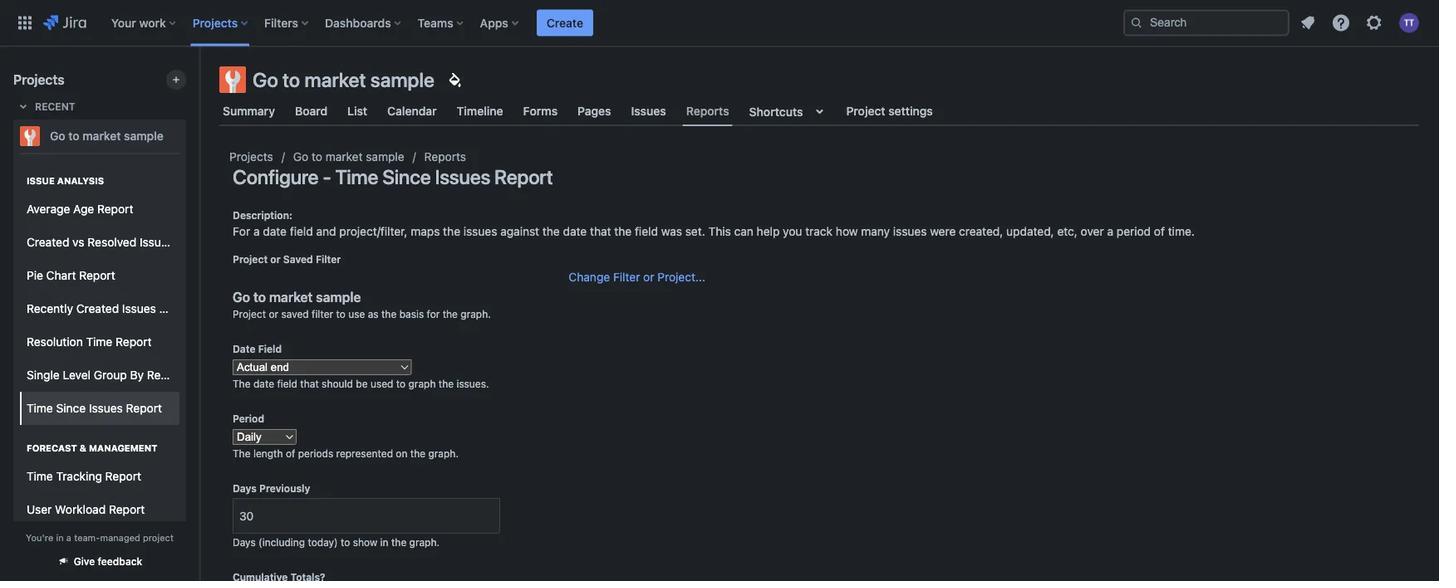 Task type: vqa. For each thing, say whether or not it's contained in the screenshot.
leftmost befriend
no



Task type: locate. For each thing, give the bounding box(es) containing it.
user workload report link
[[20, 494, 179, 527]]

recent
[[35, 101, 75, 112]]

can
[[734, 225, 754, 238]]

single level group by report
[[27, 369, 183, 382]]

graph. right for
[[461, 308, 491, 320]]

0 vertical spatial that
[[590, 225, 611, 238]]

filter right change
[[613, 270, 640, 284]]

1 vertical spatial graph.
[[428, 448, 459, 459]]

2 vertical spatial graph.
[[409, 537, 440, 548]]

previously
[[259, 483, 310, 494]]

project left settings at the right of the page
[[846, 104, 885, 118]]

single
[[27, 369, 60, 382]]

go up summary
[[253, 68, 278, 91]]

today)
[[308, 537, 338, 548]]

1 vertical spatial that
[[300, 378, 319, 390]]

1 vertical spatial filter
[[613, 270, 640, 284]]

market up "analysis"
[[83, 129, 121, 143]]

2 the from the top
[[233, 448, 251, 459]]

or left saved
[[270, 253, 281, 265]]

date down field
[[253, 378, 274, 390]]

1 vertical spatial days
[[233, 537, 256, 548]]

0 horizontal spatial since
[[56, 402, 86, 416]]

the for the length of periods represented on the graph.
[[233, 448, 251, 459]]

tab list
[[209, 96, 1429, 126]]

0 vertical spatial graph.
[[461, 308, 491, 320]]

give feedback
[[74, 556, 142, 568]]

search image
[[1130, 16, 1143, 29]]

pie chart report
[[27, 269, 115, 283]]

set.
[[685, 225, 705, 238]]

time down single
[[27, 402, 53, 416]]

issues down single level group by report
[[89, 402, 123, 416]]

1 vertical spatial project
[[233, 253, 268, 265]]

help image
[[1331, 13, 1351, 33]]

resolution time report
[[27, 335, 152, 349]]

to up 'board'
[[283, 68, 300, 91]]

since inside "link"
[[56, 402, 86, 416]]

go to market sample up "analysis"
[[50, 129, 164, 143]]

issues left 'were'
[[893, 225, 927, 238]]

since up maps
[[382, 165, 431, 189]]

since down "level"
[[56, 402, 86, 416]]

project up date
[[233, 308, 266, 320]]

2 vertical spatial or
[[269, 308, 278, 320]]

1 vertical spatial since
[[56, 402, 86, 416]]

created left vs
[[27, 236, 69, 249]]

1 horizontal spatial issues
[[893, 225, 927, 238]]

group
[[20, 153, 213, 582], [20, 158, 213, 430], [20, 425, 179, 565]]

1 vertical spatial created
[[76, 302, 119, 316]]

group containing time tracking report
[[20, 425, 179, 565]]

or for project or saved filter to use as the basis for the graph.
[[269, 308, 278, 320]]

1 horizontal spatial that
[[590, 225, 611, 238]]

1 horizontal spatial in
[[380, 537, 389, 548]]

the right as
[[381, 308, 397, 320]]

sample up filter
[[316, 290, 361, 305]]

2 vertical spatial project
[[233, 308, 266, 320]]

in
[[56, 533, 64, 543], [380, 537, 389, 548]]

management
[[89, 443, 157, 454]]

date
[[263, 225, 287, 238], [563, 225, 587, 238], [253, 378, 274, 390]]

issue
[[27, 176, 55, 187]]

2 vertical spatial projects
[[229, 150, 273, 164]]

vs
[[72, 236, 84, 249]]

project or saved filter
[[233, 253, 341, 265]]

0 vertical spatial since
[[382, 165, 431, 189]]

created
[[27, 236, 69, 249], [76, 302, 119, 316]]

configure - time since issues report
[[233, 165, 553, 189]]

that left the should
[[300, 378, 319, 390]]

resolution
[[27, 335, 83, 349]]

market up the saved
[[269, 290, 313, 305]]

or for project or saved filter
[[270, 253, 281, 265]]

go to market sample inside 'link'
[[50, 129, 164, 143]]

configure
[[233, 165, 318, 189]]

0 vertical spatial filter
[[316, 253, 341, 265]]

create button
[[537, 10, 593, 36]]

go to market sample link up "analysis"
[[13, 120, 179, 153]]

to left show
[[341, 537, 350, 548]]

user
[[27, 503, 52, 517]]

primary element
[[10, 0, 1123, 46]]

report inside "link"
[[126, 402, 162, 416]]

reports inside tab list
[[686, 104, 729, 118]]

1 vertical spatial the
[[233, 448, 251, 459]]

1 horizontal spatial a
[[253, 225, 260, 238]]

to
[[283, 68, 300, 91], [68, 129, 80, 143], [312, 150, 322, 164], [253, 290, 266, 305], [336, 308, 346, 320], [396, 378, 406, 390], [341, 537, 350, 548]]

graph.
[[461, 308, 491, 320], [428, 448, 459, 459], [409, 537, 440, 548]]

shortcuts
[[749, 104, 803, 118]]

&
[[80, 443, 86, 454]]

forecast
[[27, 443, 77, 454]]

in right show
[[380, 537, 389, 548]]

go up date
[[233, 290, 250, 305]]

2 days from the top
[[233, 537, 256, 548]]

0 vertical spatial project
[[846, 104, 885, 118]]

list link
[[344, 96, 371, 126]]

2 group from the top
[[20, 158, 213, 430]]

issues down pie chart report link
[[122, 302, 156, 316]]

created vs resolved issues report link
[[20, 226, 213, 259]]

to right used
[[396, 378, 406, 390]]

in right you're
[[56, 533, 64, 543]]

report
[[494, 165, 553, 189], [97, 202, 133, 216], [177, 236, 213, 249], [79, 269, 115, 283], [159, 302, 195, 316], [116, 335, 152, 349], [147, 369, 183, 382], [126, 402, 162, 416], [105, 470, 141, 484], [109, 503, 145, 517]]

summary link
[[219, 96, 278, 126]]

None text field
[[233, 499, 500, 534]]

chart
[[46, 269, 76, 283]]

0 vertical spatial or
[[270, 253, 281, 265]]

reports right 'issues' link
[[686, 104, 729, 118]]

that up change
[[590, 225, 611, 238]]

average age report link
[[20, 193, 179, 226]]

0 vertical spatial projects
[[193, 16, 238, 29]]

0 horizontal spatial in
[[56, 533, 64, 543]]

time up single level group by report 'link'
[[86, 335, 112, 349]]

time
[[335, 165, 378, 189], [86, 335, 112, 349], [27, 402, 53, 416], [27, 470, 53, 484]]

single level group by report link
[[20, 359, 183, 392]]

1 horizontal spatial reports
[[686, 104, 729, 118]]

date
[[233, 343, 256, 355]]

sample up the 'calendar' on the top left
[[370, 68, 434, 91]]

0 horizontal spatial that
[[300, 378, 319, 390]]

to down board link
[[312, 150, 322, 164]]

graph. right on
[[428, 448, 459, 459]]

project inside tab list
[[846, 104, 885, 118]]

the right maps
[[443, 225, 460, 238]]

projects up "sidebar navigation" image at top left
[[193, 16, 238, 29]]

1 group from the top
[[20, 153, 213, 582]]

1 horizontal spatial of
[[1154, 225, 1165, 238]]

project or saved filter to use as the basis for the graph.
[[233, 308, 491, 320]]

a right for
[[253, 225, 260, 238]]

0 horizontal spatial of
[[286, 448, 295, 459]]

graph. for days (including today) to show in the graph.
[[409, 537, 440, 548]]

projects up collapse recent projects icon
[[13, 72, 64, 88]]

report inside 'link'
[[147, 369, 183, 382]]

represented
[[336, 448, 393, 459]]

average age report
[[27, 202, 133, 216]]

forms
[[523, 104, 558, 118]]

go to market sample link down list link
[[293, 147, 404, 167]]

projects inside dropdown button
[[193, 16, 238, 29]]

since
[[382, 165, 431, 189], [56, 402, 86, 416]]

0 vertical spatial days
[[233, 483, 257, 494]]

1 horizontal spatial since
[[382, 165, 431, 189]]

of left time.
[[1154, 225, 1165, 238]]

you're
[[26, 533, 53, 543]]

0 vertical spatial created
[[27, 236, 69, 249]]

days for days previously
[[233, 483, 257, 494]]

filter down and
[[316, 253, 341, 265]]

saved
[[281, 308, 309, 320]]

0 vertical spatial the
[[233, 378, 251, 390]]

graph
[[408, 378, 436, 390]]

the date field that should be used to graph the issues.
[[233, 378, 489, 390]]

market up the -
[[325, 150, 363, 164]]

on
[[396, 448, 408, 459]]

a right over
[[1107, 225, 1113, 238]]

the right against in the left top of the page
[[542, 225, 560, 238]]

field down field
[[277, 378, 297, 390]]

1 vertical spatial reports
[[424, 150, 466, 164]]

field left and
[[290, 225, 313, 238]]

banner
[[0, 0, 1439, 47]]

change filter or project... link
[[569, 269, 705, 286]]

reports up configure - time since issues report at the top left of the page
[[424, 150, 466, 164]]

basis
[[399, 308, 424, 320]]

1 vertical spatial or
[[643, 270, 654, 284]]

0 horizontal spatial reports
[[424, 150, 466, 164]]

0 vertical spatial reports
[[686, 104, 729, 118]]

go to market sample up the saved
[[233, 290, 361, 305]]

graph. right show
[[409, 537, 440, 548]]

go up configure
[[293, 150, 308, 164]]

or left the saved
[[269, 308, 278, 320]]

1 vertical spatial of
[[286, 448, 295, 459]]

of right length
[[286, 448, 295, 459]]

tracking
[[56, 470, 102, 484]]

age
[[73, 202, 94, 216]]

your profile and settings image
[[1399, 13, 1419, 33]]

a left team- at the left of the page
[[66, 533, 71, 543]]

timeline link
[[453, 96, 507, 126]]

3 group from the top
[[20, 425, 179, 565]]

1 horizontal spatial go to market sample link
[[293, 147, 404, 167]]

the down date
[[233, 378, 251, 390]]

banner containing your work
[[0, 0, 1439, 47]]

days left (including
[[233, 537, 256, 548]]

0 horizontal spatial a
[[66, 533, 71, 543]]

the left length
[[233, 448, 251, 459]]

calendar link
[[384, 96, 440, 126]]

go
[[253, 68, 278, 91], [50, 129, 65, 143], [293, 150, 308, 164], [233, 290, 250, 305]]

timeline
[[457, 104, 503, 118]]

0 vertical spatial of
[[1154, 225, 1165, 238]]

that
[[590, 225, 611, 238], [300, 378, 319, 390]]

0 horizontal spatial issues
[[464, 225, 497, 238]]

many
[[861, 225, 890, 238]]

tab list containing reports
[[209, 96, 1429, 126]]

projects up configure
[[229, 150, 273, 164]]

1 days from the top
[[233, 483, 257, 494]]

go to market sample up the -
[[293, 150, 404, 164]]

resolution time report link
[[20, 326, 179, 359]]

filter inside change filter or project... link
[[613, 270, 640, 284]]

projects link
[[229, 147, 273, 167]]

jira image
[[43, 13, 86, 33], [43, 13, 86, 33]]

the right the graph at the bottom of page
[[439, 378, 454, 390]]

pages link
[[574, 96, 615, 126]]

project
[[846, 104, 885, 118], [233, 253, 268, 265], [233, 308, 266, 320]]

market
[[304, 68, 366, 91], [83, 129, 121, 143], [325, 150, 363, 164], [269, 290, 313, 305]]

description: for a date field and project/filter, maps the issues against the date that the field was set. this can help you track how many issues were created, updated, etc, over a period of time.
[[233, 210, 1195, 238]]

created down pie chart report link
[[76, 302, 119, 316]]

issues left against in the left top of the page
[[464, 225, 497, 238]]

days left previously at the left of the page
[[233, 483, 257, 494]]

length
[[253, 448, 283, 459]]

filters button
[[259, 10, 315, 36]]

project down for
[[233, 253, 268, 265]]

issue analysis
[[27, 176, 104, 187]]

time down forecast
[[27, 470, 53, 484]]

1 vertical spatial projects
[[13, 72, 64, 88]]

change
[[569, 270, 610, 284]]

0 horizontal spatial filter
[[316, 253, 341, 265]]

1 the from the top
[[233, 378, 251, 390]]

project settings link
[[843, 96, 936, 126]]

field
[[290, 225, 313, 238], [635, 225, 658, 238], [277, 378, 297, 390]]

and
[[316, 225, 336, 238]]

the
[[233, 378, 251, 390], [233, 448, 251, 459]]

the right on
[[410, 448, 426, 459]]

sidebar navigation image
[[181, 66, 218, 100]]

pie chart report link
[[20, 259, 179, 292]]

or left project...
[[643, 270, 654, 284]]

1 horizontal spatial filter
[[613, 270, 640, 284]]



Task type: describe. For each thing, give the bounding box(es) containing it.
level
[[63, 369, 91, 382]]

board
[[295, 104, 328, 118]]

use
[[348, 308, 365, 320]]

how
[[836, 225, 858, 238]]

the right for
[[443, 308, 458, 320]]

0 horizontal spatial created
[[27, 236, 69, 249]]

notifications image
[[1298, 13, 1318, 33]]

periods
[[298, 448, 333, 459]]

collapse recent projects image
[[13, 96, 33, 116]]

sample left add to starred icon
[[124, 129, 164, 143]]

project settings
[[846, 104, 933, 118]]

the for the date field that should be used to graph the issues.
[[233, 378, 251, 390]]

issues right resolved
[[140, 236, 174, 249]]

as
[[368, 308, 379, 320]]

field
[[258, 343, 282, 355]]

maps
[[411, 225, 440, 238]]

1 horizontal spatial created
[[76, 302, 119, 316]]

change filter or project...
[[569, 270, 705, 284]]

days previously
[[233, 483, 310, 494]]

the up change filter or project...
[[614, 225, 632, 238]]

issues right pages
[[631, 104, 666, 118]]

of inside description: for a date field and project/filter, maps the issues against the date that the field was set. this can help you track how many issues were created, updated, etc, over a period of time.
[[1154, 225, 1165, 238]]

a for project
[[66, 533, 71, 543]]

a for and
[[253, 225, 260, 238]]

projects for projects link
[[229, 150, 273, 164]]

average
[[27, 202, 70, 216]]

issues inside "link"
[[89, 402, 123, 416]]

user workload report
[[27, 503, 145, 517]]

time since issues report link
[[20, 392, 179, 425]]

(including
[[258, 537, 305, 548]]

time tracking report
[[27, 470, 141, 484]]

time right the -
[[335, 165, 378, 189]]

set background color image
[[444, 70, 464, 90]]

recently created issues report
[[27, 302, 195, 316]]

should
[[322, 378, 353, 390]]

time.
[[1168, 225, 1195, 238]]

add to starred image
[[181, 126, 201, 146]]

apps button
[[475, 10, 525, 36]]

time tracking report link
[[20, 460, 179, 494]]

time inside "link"
[[27, 402, 53, 416]]

your
[[111, 16, 136, 29]]

pie
[[27, 269, 43, 283]]

give feedback button
[[47, 548, 152, 575]]

reports link
[[424, 147, 466, 167]]

projects for projects dropdown button
[[193, 16, 238, 29]]

project for project or saved filter
[[233, 253, 268, 265]]

dashboards
[[325, 16, 391, 29]]

projects button
[[188, 10, 254, 36]]

be
[[356, 378, 368, 390]]

2 issues from the left
[[893, 225, 927, 238]]

1 issues from the left
[[464, 225, 497, 238]]

team-
[[74, 533, 100, 543]]

etc,
[[1057, 225, 1078, 238]]

saved
[[283, 253, 313, 265]]

feedback
[[98, 556, 142, 568]]

create
[[547, 16, 583, 29]]

project for project or saved filter to use as the basis for the graph.
[[233, 308, 266, 320]]

market up list
[[304, 68, 366, 91]]

pages
[[578, 104, 611, 118]]

to down recent
[[68, 129, 80, 143]]

used
[[371, 378, 393, 390]]

2 horizontal spatial a
[[1107, 225, 1113, 238]]

help
[[757, 225, 780, 238]]

you
[[783, 225, 802, 238]]

group
[[94, 369, 127, 382]]

issues up maps
[[435, 165, 490, 189]]

Search field
[[1123, 10, 1290, 36]]

graph. for the length of periods represented on the graph.
[[428, 448, 459, 459]]

field left 'was'
[[635, 225, 658, 238]]

period
[[1117, 225, 1151, 238]]

list
[[347, 104, 367, 118]]

give
[[74, 556, 95, 568]]

show
[[353, 537, 377, 548]]

to left use
[[336, 308, 346, 320]]

settings
[[888, 104, 933, 118]]

updated,
[[1006, 225, 1054, 238]]

0 horizontal spatial go to market sample link
[[13, 120, 179, 153]]

to down project or saved filter at the left top of page
[[253, 290, 266, 305]]

issues.
[[457, 378, 489, 390]]

issues link
[[628, 96, 669, 126]]

project for project settings
[[846, 104, 885, 118]]

create project image
[[170, 73, 183, 86]]

dashboards button
[[320, 10, 408, 36]]

created vs resolved issues report
[[27, 236, 213, 249]]

project
[[143, 533, 174, 543]]

project/filter,
[[339, 225, 408, 238]]

teams
[[418, 16, 453, 29]]

date up change
[[563, 225, 587, 238]]

this
[[708, 225, 731, 238]]

days for days (including today) to show in the graph.
[[233, 537, 256, 548]]

sample up configure - time since issues report at the top left of the page
[[366, 150, 404, 164]]

calendar
[[387, 104, 437, 118]]

date down "description:" on the top left
[[263, 225, 287, 238]]

go down recent
[[50, 129, 65, 143]]

days (including today) to show in the graph.
[[233, 537, 440, 548]]

go to market sample up list
[[253, 68, 434, 91]]

forecast & management
[[27, 443, 157, 454]]

apps
[[480, 16, 508, 29]]

your work button
[[106, 10, 183, 36]]

the right show
[[391, 537, 407, 548]]

teams button
[[413, 10, 470, 36]]

settings image
[[1364, 13, 1384, 33]]

your work
[[111, 16, 166, 29]]

for
[[427, 308, 440, 320]]

-
[[323, 165, 331, 189]]

forms link
[[520, 96, 561, 126]]

was
[[661, 225, 682, 238]]

workload
[[55, 503, 106, 517]]

analysis
[[57, 176, 104, 187]]

work
[[139, 16, 166, 29]]

or inside change filter or project... link
[[643, 270, 654, 284]]

that inside description: for a date field and project/filter, maps the issues against the date that the field was set. this can help you track how many issues were created, updated, etc, over a period of time.
[[590, 225, 611, 238]]

were
[[930, 225, 956, 238]]

appswitcher icon image
[[15, 13, 35, 33]]



